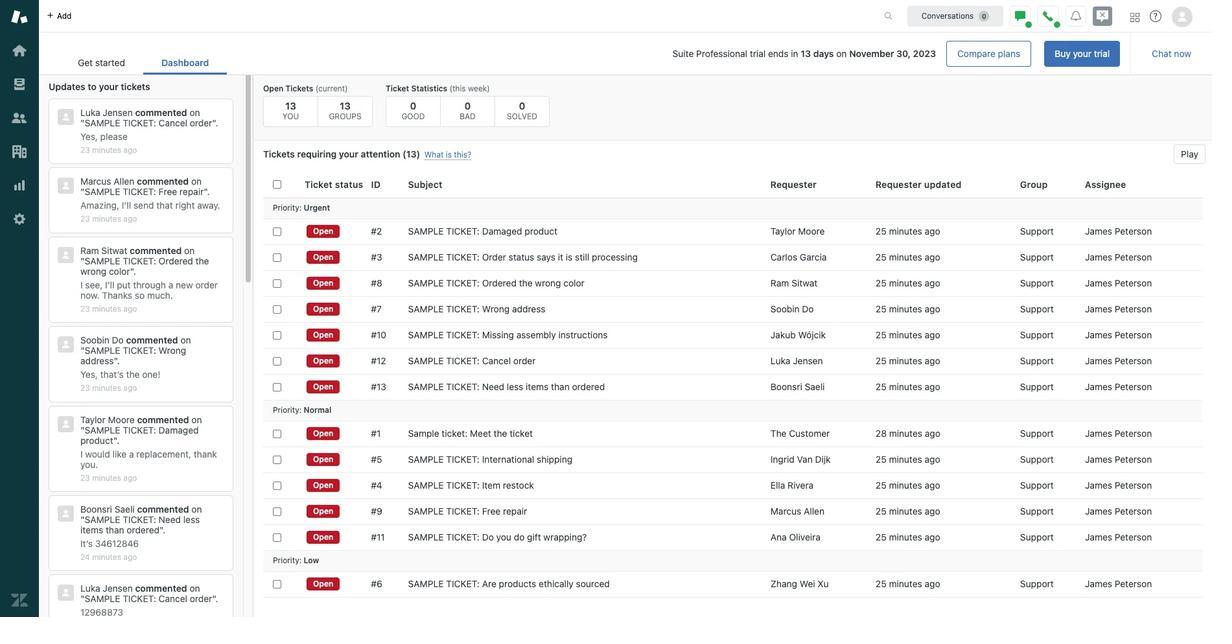 Task type: vqa. For each thing, say whether or not it's contained in the screenshot.
updated: on the top left of the page
no



Task type: describe. For each thing, give the bounding box(es) containing it.
sample right #7
[[408, 303, 444, 314]]

soobin for soobin do commented
[[80, 335, 109, 346]]

ends
[[768, 48, 789, 59]]

garcia
[[800, 252, 827, 263]]

25 minutes ago for jakub wójcik
[[876, 329, 941, 340]]

allen for marcus allen
[[804, 506, 825, 517]]

support for ram sitwat
[[1021, 278, 1054, 289]]

peterson for ana oliveira
[[1115, 532, 1152, 543]]

0 vertical spatial color
[[109, 266, 130, 277]]

minutes inside it's 34612846 24 minutes ago
[[92, 552, 121, 562]]

notifications image
[[1071, 11, 1082, 21]]

ticket: up the sample ticket: free repair
[[446, 480, 480, 491]]

open for #2
[[313, 226, 334, 236]]

sample ticket: are products ethically sourced
[[408, 578, 610, 589]]

ordered inside sample ticket: ordered the wrong color link
[[482, 278, 517, 289]]

commented down 34612846
[[135, 583, 187, 594]]

sample right #8
[[408, 278, 444, 289]]

boonsri saeli
[[771, 381, 825, 392]]

replacement,
[[136, 448, 191, 459]]

jakub wójcik
[[771, 329, 826, 340]]

23 inside "amazing, i'll send that right away. 23 minutes ago"
[[80, 214, 90, 224]]

yes, for yes, that's the one!
[[80, 369, 98, 380]]

you
[[283, 112, 299, 121]]

)
[[417, 148, 420, 160]]

November 30, 2023 text field
[[850, 48, 936, 59]]

to
[[88, 81, 97, 92]]

minutes inside i would like a replacement, thank you. 23 minutes ago
[[92, 473, 121, 483]]

1 sample ticket: cancel order ". from the top
[[85, 117, 218, 128]]

james peterson for the customer
[[1085, 428, 1152, 439]]

requester for requester updated
[[876, 179, 922, 190]]

james for ingrid van dijk
[[1085, 454, 1113, 465]]

minutes inside the i see, i'll put through a new order now. thanks so much. 23 minutes ago
[[92, 304, 121, 314]]

grid containing ticket status
[[254, 172, 1213, 617]]

ana oliveira
[[771, 532, 821, 543]]

your for tickets requiring your attention ( 13 ) what is this?
[[339, 148, 359, 160]]

peterson for ingrid van dijk
[[1115, 454, 1152, 465]]

repair for sample ticket: free repair
[[503, 506, 527, 517]]

a inside the i see, i'll put through a new order now. thanks so much. 23 minutes ago
[[168, 279, 173, 290]]

ago inside it's 34612846 24 minutes ago
[[123, 552, 137, 562]]

the down away.
[[196, 255, 209, 266]]

" for it's 34612846
[[80, 514, 85, 525]]

25 minutes ago for ingrid van dijk
[[876, 454, 941, 465]]

sample right the #12
[[408, 355, 444, 366]]

sample down 24
[[85, 594, 120, 605]]

instructions
[[559, 329, 608, 340]]

sample up see,
[[85, 255, 120, 266]]

boonsri for boonsri saeli
[[771, 381, 803, 392]]

0 vertical spatial sample ticket: ordered the wrong color
[[80, 255, 209, 277]]

" for i see, i'll put through a new order now. thanks so much.
[[80, 255, 85, 266]]

25 minutes ago for ana oliveira
[[876, 532, 941, 543]]

13 left what
[[406, 148, 417, 160]]

requiring
[[297, 148, 337, 160]]

i for i see, i'll put through a new order now. thanks so much.
[[80, 279, 83, 290]]

sample ticket: missing assembly instructions
[[408, 329, 608, 340]]

sample ticket: order status says it is still processing
[[408, 252, 638, 263]]

i'll inside the i see, i'll put through a new order now. thanks so much. 23 minutes ago
[[105, 279, 114, 290]]

0 good
[[402, 100, 425, 121]]

sample up 34612846
[[85, 514, 120, 525]]

luka jensen
[[771, 355, 823, 366]]

play button
[[1174, 145, 1206, 164]]

ticket: down the sample ticket: meet the ticket link
[[446, 454, 480, 465]]

#11
[[371, 532, 385, 543]]

james peterson for ram sitwat
[[1085, 278, 1152, 289]]

0 horizontal spatial wrong
[[80, 266, 106, 277]]

0 horizontal spatial items
[[80, 525, 103, 536]]

a inside i would like a replacement, thank you. 23 minutes ago
[[129, 448, 134, 459]]

ticket: down "sample ticket: cancel order" link
[[446, 381, 480, 392]]

2 vertical spatial jensen
[[103, 583, 133, 594]]

items inside sample ticket: need less items than ordered link
[[526, 381, 549, 392]]

sample inside "link"
[[408, 506, 444, 517]]

sample ticket: free repair
[[408, 506, 527, 517]]

xu
[[818, 578, 829, 589]]

commented for please
[[135, 107, 187, 118]]

open for #13
[[313, 382, 334, 392]]

ago inside "amazing, i'll send that right away. 23 minutes ago"
[[123, 214, 137, 224]]

sample ticket: are products ethically sourced link
[[408, 578, 610, 590]]

that's
[[100, 369, 124, 380]]

sample ticket: free repair link
[[408, 506, 527, 517]]

0 for 0 bad
[[465, 100, 471, 112]]

get
[[78, 57, 93, 68]]

open for #1
[[313, 429, 334, 438]]

ticket: up through at the left top of the page
[[123, 255, 156, 266]]

sample down sample
[[408, 454, 444, 465]]

25 for jakub wójcik
[[876, 329, 887, 340]]

0 horizontal spatial sample ticket: wrong address
[[80, 345, 186, 367]]

0 horizontal spatial sample ticket: damaged product
[[80, 424, 199, 446]]

#7
[[371, 303, 382, 314]]

0 vertical spatial ordered
[[572, 381, 605, 392]]

peterson for ram sitwat
[[1115, 278, 1152, 289]]

sample ticket: order status says it is still processing link
[[408, 252, 638, 263]]

1 vertical spatial need
[[159, 514, 181, 525]]

button displays agent's chat status as online. image
[[1015, 11, 1026, 21]]

sample right the #3 at the left of page
[[408, 252, 444, 263]]

solved
[[507, 112, 537, 121]]

25 minutes ago for boonsri saeli
[[876, 381, 941, 392]]

1 vertical spatial than
[[106, 525, 124, 536]]

low
[[304, 556, 319, 566]]

chat
[[1152, 48, 1172, 59]]

products
[[499, 578, 536, 589]]

support for ella rivera
[[1021, 480, 1054, 491]]

priority for priority : normal
[[273, 405, 299, 415]]

open tickets (current)
[[263, 84, 348, 93]]

sample up please
[[85, 117, 120, 128]]

trial for your
[[1094, 48, 1110, 59]]

wrong inside sample ticket: wrong address link
[[482, 303, 510, 314]]

#5
[[371, 454, 382, 465]]

taylor moore
[[771, 226, 825, 237]]

ticket: up sample ticket: cancel order at the bottom of page
[[446, 329, 480, 340]]

1 vertical spatial product
[[80, 435, 113, 446]]

peterson for jakub wójcik
[[1115, 329, 1152, 340]]

thank
[[194, 448, 217, 459]]

free for sample ticket: free repair ".
[[159, 186, 177, 197]]

ticket
[[510, 428, 533, 439]]

in
[[791, 48, 799, 59]]

1 vertical spatial sample ticket: need less items than ordered
[[80, 514, 200, 536]]

james for luka jensen
[[1085, 355, 1113, 366]]

priority : low
[[273, 556, 319, 566]]

on for amazing, i'll send that right away.
[[191, 176, 202, 187]]

on " for i'll
[[80, 176, 202, 197]]

ticket: left are on the left bottom of the page
[[446, 578, 480, 589]]

moore for taylor moore
[[798, 226, 825, 237]]

james peterson for ana oliveira
[[1085, 532, 1152, 543]]

so
[[135, 290, 145, 301]]

support for ana oliveira
[[1021, 532, 1054, 543]]

yes, for yes, please
[[80, 131, 98, 142]]

boonsri saeli commented
[[80, 504, 189, 515]]

open for #9
[[313, 506, 334, 516]]

ram sitwat
[[771, 278, 818, 289]]

wójcik
[[799, 329, 826, 340]]

sourced
[[576, 578, 610, 589]]

wrapping?
[[544, 532, 587, 543]]

ticket: left order
[[446, 252, 480, 263]]

yes, please 23 minutes ago
[[80, 131, 137, 155]]

sample ticket: need less items than ordered link
[[408, 381, 605, 393]]

support for jakub wójcik
[[1021, 329, 1054, 340]]

do for soobin do
[[802, 303, 814, 314]]

ticket: up sample ticket: need less items than ordered link
[[446, 355, 480, 366]]

address inside grid
[[512, 303, 546, 314]]

james peterson for marcus allen
[[1085, 506, 1152, 517]]

sitwat for ram sitwat commented
[[101, 245, 127, 256]]

#1
[[371, 428, 381, 439]]

1 horizontal spatial sample ticket: wrong address
[[408, 303, 546, 314]]

boonsri for boonsri saeli commented
[[80, 504, 112, 515]]

bad
[[460, 112, 476, 121]]

james peterson for zhang wei xu
[[1085, 578, 1152, 589]]

would
[[85, 448, 110, 459]]

open for #12
[[313, 356, 334, 366]]

section containing suite professional trial ends in
[[238, 41, 1121, 67]]

open for #6
[[313, 579, 334, 589]]

damaged inside sample ticket: damaged product
[[159, 424, 199, 436]]

ticket: inside sample ticket: damaged product
[[123, 424, 156, 436]]

on for it's 34612846
[[192, 504, 202, 515]]

tickets
[[121, 81, 150, 92]]

0 vertical spatial tickets
[[286, 84, 313, 93]]

sample ticket: missing assembly instructions link
[[408, 329, 608, 341]]

25 minutes ago for ella rivera
[[876, 480, 941, 491]]

on for yes, please
[[190, 107, 200, 118]]

statistics
[[411, 84, 448, 93]]

sample up the amazing,
[[85, 186, 120, 197]]

away.
[[197, 200, 220, 211]]

0 vertical spatial luka
[[80, 107, 100, 118]]

ordered inside sample ticket: ordered the wrong color
[[159, 255, 193, 266]]

james peterson for taylor moore
[[1085, 226, 1152, 237]]

play
[[1182, 148, 1199, 160]]

priority for priority : urgent
[[273, 203, 299, 213]]

ago inside i would like a replacement, thank you. 23 minutes ago
[[123, 473, 137, 483]]

support for zhang wei xu
[[1021, 578, 1054, 589]]

sample up would
[[85, 424, 120, 436]]

cancel inside "sample ticket: cancel order" link
[[482, 355, 511, 366]]

sample inside 'link'
[[408, 532, 444, 543]]

sample right #10
[[408, 329, 444, 340]]

ticket: up sample ticket: wrong address link
[[446, 278, 480, 289]]

ella rivera
[[771, 480, 814, 491]]

zendesk image
[[11, 592, 28, 609]]

Select All Tickets checkbox
[[273, 180, 281, 189]]

tickets requiring your attention ( 13 ) what is this?
[[263, 148, 472, 160]]

25 minutes ago for taylor moore
[[876, 226, 941, 237]]

organizations image
[[11, 143, 28, 160]]

ago inside 'yes, please 23 minutes ago'
[[123, 145, 137, 155]]

ticket for ticket status
[[305, 179, 333, 190]]

peterson for luka jensen
[[1115, 355, 1152, 366]]

25 for luka jensen
[[876, 355, 887, 366]]

is inside tickets requiring your attention ( 13 ) what is this?
[[446, 150, 452, 160]]

ticket: inside "link"
[[446, 506, 480, 517]]

13 you
[[283, 100, 299, 121]]

13 inside 13 groups
[[340, 100, 351, 112]]

1 vertical spatial status
[[509, 252, 535, 263]]

ticket: inside 'sample ticket: need less items than ordered'
[[123, 514, 156, 525]]

your inside button
[[1073, 48, 1092, 59]]

james for marcus allen
[[1085, 506, 1113, 517]]

1 vertical spatial tickets
[[263, 148, 295, 160]]

ago inside the i see, i'll put through a new order now. thanks so much. 23 minutes ago
[[123, 304, 137, 314]]

free for sample ticket: free repair
[[482, 506, 501, 517]]

zendesk support image
[[11, 8, 28, 25]]

conversations button
[[908, 6, 1004, 26]]

new
[[176, 279, 193, 290]]

ella
[[771, 480, 785, 491]]

0 vertical spatial need
[[482, 381, 505, 392]]

subject
[[408, 179, 443, 190]]

25 for ingrid van dijk
[[876, 454, 887, 465]]

you
[[496, 532, 512, 543]]

gift
[[527, 532, 541, 543]]

normal
[[304, 405, 332, 415]]

get started tab
[[60, 51, 143, 75]]

assignee
[[1085, 179, 1127, 190]]

1 horizontal spatial wrong
[[535, 278, 561, 289]]

still
[[575, 252, 590, 263]]

i see, i'll put through a new order now. thanks so much. 23 minutes ago
[[80, 279, 218, 314]]

sample up the sample ticket: free repair
[[408, 480, 444, 491]]

sample ticket: international shipping link
[[408, 454, 573, 466]]

peterson for the customer
[[1115, 428, 1152, 439]]

23 inside yes, that's the one! 23 minutes ago
[[80, 383, 90, 393]]

professional
[[696, 48, 748, 59]]

ticket:
[[442, 428, 468, 439]]

urgent
[[304, 203, 330, 213]]

13 inside 13 you
[[285, 100, 296, 112]]

peterson for soobin do
[[1115, 303, 1152, 314]]

good
[[402, 112, 425, 121]]

plans
[[998, 48, 1021, 59]]

sample ticket: wrong address link
[[408, 303, 546, 315]]

james peterson for ella rivera
[[1085, 480, 1152, 491]]

ethically
[[539, 578, 574, 589]]

25 for carlos garcia
[[876, 252, 887, 263]]

ticket: up send
[[123, 186, 156, 197]]

25 minutes ago for zhang wei xu
[[876, 578, 941, 589]]

marcus for marcus allen
[[771, 506, 802, 517]]

is inside grid
[[566, 252, 573, 263]]

days
[[814, 48, 834, 59]]

that
[[156, 200, 173, 211]]

address inside sample ticket: wrong address
[[80, 355, 114, 367]]

25 for zhang wei xu
[[876, 578, 887, 589]]

0 for 0 solved
[[519, 100, 525, 112]]

marcus allen commented
[[80, 176, 189, 187]]

#2
[[371, 226, 382, 237]]

ticket: up please
[[123, 117, 156, 128]]

25 for boonsri saeli
[[876, 381, 887, 392]]

sample right #6
[[408, 578, 444, 589]]

views image
[[11, 76, 28, 93]]

taylor moore commented
[[80, 414, 189, 425]]

thanks
[[102, 290, 132, 301]]

soobin do
[[771, 303, 814, 314]]

minutes inside yes, that's the one! 23 minutes ago
[[92, 383, 121, 393]]

on " for please
[[80, 107, 200, 128]]

25 minutes ago for ram sitwat
[[876, 278, 941, 289]]

: for urgent
[[299, 203, 302, 213]]

conversations
[[922, 11, 974, 20]]

1 vertical spatial less
[[183, 514, 200, 525]]

the customer
[[771, 428, 830, 439]]

order
[[482, 252, 506, 263]]



Task type: locate. For each thing, give the bounding box(es) containing it.
compare plans
[[958, 48, 1021, 59]]

5 support from the top
[[1021, 329, 1054, 340]]

commented down i would like a replacement, thank you. 23 minutes ago
[[137, 504, 189, 515]]

updates
[[49, 81, 85, 92]]

taylor
[[771, 226, 796, 237], [80, 414, 106, 425]]

0 horizontal spatial ticket
[[305, 179, 333, 190]]

#13
[[371, 381, 387, 392]]

ticket: up 34612846
[[123, 514, 156, 525]]

tab list
[[60, 51, 227, 75]]

get started
[[78, 57, 125, 68]]

0 vertical spatial yes,
[[80, 131, 98, 142]]

commented up that
[[137, 176, 189, 187]]

0 horizontal spatial your
[[99, 81, 118, 92]]

1 horizontal spatial than
[[551, 381, 570, 392]]

1 : from the top
[[299, 203, 302, 213]]

item
[[482, 480, 501, 491]]

is right it
[[566, 252, 573, 263]]

1 vertical spatial sample ticket: ordered the wrong color
[[408, 278, 585, 289]]

3 james peterson from the top
[[1085, 278, 1152, 289]]

25 minutes ago for soobin do
[[876, 303, 941, 314]]

1 vertical spatial free
[[482, 506, 501, 517]]

suite
[[673, 48, 694, 59]]

ordered down order
[[482, 278, 517, 289]]

free inside "link"
[[482, 506, 501, 517]]

" up now.
[[80, 255, 85, 266]]

23 up the amazing,
[[80, 145, 90, 155]]

trial for professional
[[750, 48, 766, 59]]

sample ticket: damaged product inside grid
[[408, 226, 558, 237]]

: for normal
[[299, 405, 302, 415]]

0 vertical spatial boonsri
[[771, 381, 803, 392]]

ticket: down sample ticket: ordered the wrong color link
[[446, 303, 480, 314]]

1 vertical spatial items
[[80, 525, 103, 536]]

i inside the i see, i'll put through a new order now. thanks so much. 23 minutes ago
[[80, 279, 83, 290]]

peterson for boonsri saeli
[[1115, 381, 1152, 392]]

1 23 from the top
[[80, 145, 90, 155]]

1 " from the top
[[80, 117, 85, 128]]

support for luka jensen
[[1021, 355, 1054, 366]]

13 peterson from the top
[[1115, 578, 1152, 589]]

9 25 from the top
[[876, 480, 887, 491]]

need down i would like a replacement, thank you. 23 minutes ago
[[159, 514, 181, 525]]

2 vertical spatial cancel
[[159, 594, 187, 605]]

free
[[159, 186, 177, 197], [482, 506, 501, 517]]

0 horizontal spatial sample ticket: ordered the wrong color
[[80, 255, 209, 277]]

the inside yes, that's the one! 23 minutes ago
[[126, 369, 140, 380]]

i left see,
[[80, 279, 83, 290]]

0 inside 0 good
[[410, 100, 417, 112]]

7 25 from the top
[[876, 381, 887, 392]]

0 vertical spatial status
[[335, 179, 363, 190]]

" down 24
[[80, 594, 85, 605]]

23 down the amazing,
[[80, 214, 90, 224]]

2 support from the top
[[1021, 252, 1054, 263]]

1 vertical spatial is
[[566, 252, 573, 263]]

support for soobin do
[[1021, 303, 1054, 314]]

status left "says" in the top of the page
[[509, 252, 535, 263]]

1 vertical spatial ordered
[[127, 525, 160, 536]]

" for i would like a replacement, thank you.
[[80, 424, 85, 436]]

7 25 minutes ago from the top
[[876, 381, 941, 392]]

4 on " from the top
[[80, 335, 191, 356]]

1 vertical spatial jensen
[[793, 355, 823, 366]]

0 vertical spatial items
[[526, 381, 549, 392]]

2 priority from the top
[[273, 405, 299, 415]]

6 on " from the top
[[80, 504, 202, 525]]

i inside i would like a replacement, thank you. 23 minutes ago
[[80, 448, 83, 459]]

than up 34612846
[[106, 525, 124, 536]]

1 yes, from the top
[[80, 131, 98, 142]]

damaged up order
[[482, 226, 522, 237]]

priority
[[273, 203, 299, 213], [273, 405, 299, 415], [273, 556, 299, 566]]

1 horizontal spatial product
[[525, 226, 558, 237]]

2 vertical spatial do
[[482, 532, 494, 543]]

1 vertical spatial marcus
[[771, 506, 802, 517]]

ago inside yes, that's the one! 23 minutes ago
[[123, 383, 137, 393]]

" for amazing, i'll send that right away.
[[80, 186, 85, 197]]

12 25 from the top
[[876, 578, 887, 589]]

moore up the garcia
[[798, 226, 825, 237]]

0 vertical spatial ordered
[[159, 255, 193, 266]]

compare plans button
[[947, 41, 1032, 67]]

send
[[134, 200, 154, 211]]

1 horizontal spatial repair
[[503, 506, 527, 517]]

it's 34612846 24 minutes ago
[[80, 538, 139, 562]]

13 down the open tickets (current)
[[285, 100, 296, 112]]

boonsri up the it's
[[80, 504, 112, 515]]

0 horizontal spatial product
[[80, 435, 113, 446]]

do for soobin do commented
[[112, 335, 124, 346]]

yes, left that's at the bottom of the page
[[80, 369, 98, 380]]

on " for 34612846
[[80, 504, 202, 525]]

on " up 34612846
[[80, 504, 202, 525]]

status
[[335, 179, 363, 190], [509, 252, 535, 263]]

zendesk chat image
[[1093, 6, 1113, 26]]

1 horizontal spatial taylor
[[771, 226, 796, 237]]

0 horizontal spatial sitwat
[[101, 245, 127, 256]]

5 james peterson from the top
[[1085, 329, 1152, 340]]

saeli inside grid
[[805, 381, 825, 392]]

8 james peterson from the top
[[1085, 428, 1152, 439]]

ticket: up sample ticket: ordered the wrong color link
[[446, 226, 480, 237]]

on " up one!
[[80, 335, 191, 356]]

0 vertical spatial jensen
[[103, 107, 133, 118]]

3 priority from the top
[[273, 556, 299, 566]]

james peterson for soobin do
[[1085, 303, 1152, 314]]

your right to
[[99, 81, 118, 92]]

week)
[[468, 84, 490, 93]]

2 25 minutes ago from the top
[[876, 252, 941, 263]]

1 trial from the left
[[750, 48, 766, 59]]

moore up the like
[[108, 414, 135, 425]]

taylor for taylor moore
[[771, 226, 796, 237]]

wrong up one!
[[159, 345, 186, 356]]

your for updates to your tickets
[[99, 81, 118, 92]]

None checkbox
[[273, 357, 281, 365], [273, 383, 281, 391], [273, 430, 281, 438], [273, 456, 281, 464], [273, 481, 281, 490], [273, 507, 281, 516], [273, 533, 281, 542], [273, 357, 281, 365], [273, 383, 281, 391], [273, 430, 281, 438], [273, 456, 281, 464], [273, 481, 281, 490], [273, 507, 281, 516], [273, 533, 281, 542]]

yes, inside 'yes, please 23 minutes ago'
[[80, 131, 98, 142]]

are
[[482, 578, 497, 589]]

1 horizontal spatial marcus
[[771, 506, 802, 517]]

4 support from the top
[[1021, 303, 1054, 314]]

zhang
[[771, 578, 798, 589]]

0 vertical spatial a
[[168, 279, 173, 290]]

commented down tickets
[[135, 107, 187, 118]]

9 peterson from the top
[[1115, 454, 1152, 465]]

0 vertical spatial do
[[802, 303, 814, 314]]

open for #11
[[313, 532, 334, 542]]

2 25 from the top
[[876, 252, 887, 263]]

ram for ram sitwat
[[771, 278, 789, 289]]

sample ticket: do you do gift wrapping? link
[[408, 532, 587, 543]]

12 support from the top
[[1021, 532, 1054, 543]]

6 25 from the top
[[876, 355, 887, 366]]

6 " from the top
[[80, 514, 85, 525]]

wrong down sample ticket: ordered the wrong color link
[[482, 303, 510, 314]]

1 vertical spatial moore
[[108, 414, 135, 425]]

2 " from the top
[[80, 186, 85, 197]]

1 horizontal spatial sample ticket: ordered the wrong color
[[408, 278, 585, 289]]

0 vertical spatial allen
[[114, 176, 134, 187]]

23 up taylor moore commented at the left bottom of the page
[[80, 383, 90, 393]]

james for boonsri saeli
[[1085, 381, 1113, 392]]

0 bad
[[460, 100, 476, 121]]

2 0 from the left
[[465, 100, 471, 112]]

allen inside grid
[[804, 506, 825, 517]]

0 vertical spatial cancel
[[159, 117, 187, 128]]

support for taylor moore
[[1021, 226, 1054, 237]]

ingrid van dijk
[[771, 454, 831, 465]]

order inside the i see, i'll put through a new order now. thanks so much. 23 minutes ago
[[195, 279, 218, 290]]

1 vertical spatial address
[[80, 355, 114, 367]]

0 vertical spatial than
[[551, 381, 570, 392]]

james peterson for luka jensen
[[1085, 355, 1152, 366]]

0 vertical spatial ticket
[[386, 84, 409, 93]]

1 vertical spatial ordered
[[482, 278, 517, 289]]

2 horizontal spatial do
[[802, 303, 814, 314]]

1 horizontal spatial items
[[526, 381, 549, 392]]

sample ticket: need less items than ordered inside grid
[[408, 381, 605, 392]]

1 priority from the top
[[273, 203, 299, 213]]

28
[[876, 428, 887, 439]]

1 i from the top
[[80, 279, 83, 290]]

status left id on the top left of the page
[[335, 179, 363, 190]]

6 support from the top
[[1021, 355, 1054, 366]]

requester
[[771, 179, 817, 190], [876, 179, 922, 190]]

7 james from the top
[[1085, 381, 1113, 392]]

open for #10
[[313, 330, 334, 340]]

support for ingrid van dijk
[[1021, 454, 1054, 465]]

commented up "replacement,"
[[137, 414, 189, 425]]

" up 'yes, please 23 minutes ago'
[[80, 117, 85, 128]]

ticket: inside 'link'
[[446, 532, 480, 543]]

0 inside 0 bad
[[465, 100, 471, 112]]

marcus allen
[[771, 506, 825, 517]]

1 horizontal spatial ram
[[771, 278, 789, 289]]

3 support from the top
[[1021, 278, 1054, 289]]

id
[[371, 179, 381, 190]]

10 james from the top
[[1085, 480, 1113, 491]]

on for i see, i'll put through a new order now. thanks so much.
[[184, 245, 195, 256]]

1 horizontal spatial address
[[512, 303, 546, 314]]

1 horizontal spatial sitwat
[[792, 278, 818, 289]]

ram sitwat commented
[[80, 245, 182, 256]]

luka down to
[[80, 107, 100, 118]]

1 horizontal spatial ticket
[[386, 84, 409, 93]]

1 on " from the top
[[80, 107, 200, 128]]

group
[[1021, 179, 1048, 190]]

0 horizontal spatial a
[[129, 448, 134, 459]]

3 23 from the top
[[80, 304, 90, 314]]

13 groups
[[329, 100, 362, 121]]

#8
[[371, 278, 383, 289]]

open
[[263, 84, 284, 93], [313, 226, 334, 236], [313, 252, 334, 262], [313, 278, 334, 288], [313, 304, 334, 314], [313, 330, 334, 340], [313, 356, 334, 366], [313, 382, 334, 392], [313, 429, 334, 438], [313, 455, 334, 464], [313, 480, 334, 490], [313, 506, 334, 516], [313, 532, 334, 542], [313, 579, 334, 589]]

wrong inside sample ticket: wrong address
[[159, 345, 186, 356]]

marcus for marcus allen commented
[[80, 176, 111, 187]]

7 james peterson from the top
[[1085, 381, 1152, 392]]

on " up send
[[80, 176, 202, 197]]

customers image
[[11, 110, 28, 126]]

sample ticket: need less items than ordered down "sample ticket: cancel order" link
[[408, 381, 605, 392]]

peterson for ella rivera
[[1115, 480, 1152, 491]]

the right meet
[[494, 428, 507, 439]]

(
[[403, 148, 406, 160]]

0 inside "0 solved"
[[519, 100, 525, 112]]

0 horizontal spatial i'll
[[105, 279, 114, 290]]

address up assembly
[[512, 303, 546, 314]]

address up that's at the bottom of the page
[[80, 355, 114, 367]]

" up the it's
[[80, 514, 85, 525]]

reporting image
[[11, 177, 28, 194]]

0 vertical spatial repair
[[180, 186, 204, 197]]

order
[[190, 117, 212, 128], [195, 279, 218, 290], [513, 355, 536, 366], [190, 594, 212, 605]]

0 vertical spatial less
[[507, 381, 524, 392]]

sample ticket: damaged product
[[408, 226, 558, 237], [80, 424, 199, 446]]

3 25 minutes ago from the top
[[876, 278, 941, 289]]

0 vertical spatial damaged
[[482, 226, 522, 237]]

missing
[[482, 329, 514, 340]]

" up the you.
[[80, 424, 85, 436]]

sample ticket: damaged product up the like
[[80, 424, 199, 446]]

on
[[837, 48, 847, 59], [190, 107, 200, 118], [191, 176, 202, 187], [184, 245, 195, 256], [181, 335, 191, 346], [192, 414, 202, 425], [192, 504, 202, 515], [190, 583, 200, 594]]

2 vertical spatial :
[[299, 556, 302, 566]]

1 horizontal spatial moore
[[798, 226, 825, 237]]

section
[[238, 41, 1121, 67]]

2 vertical spatial your
[[339, 148, 359, 160]]

jensen up please
[[103, 107, 133, 118]]

commented for that's
[[126, 335, 178, 346]]

priority left normal
[[273, 405, 299, 415]]

please
[[100, 131, 128, 142]]

i'll inside "amazing, i'll send that right away. 23 minutes ago"
[[122, 200, 131, 211]]

0 down statistics at the top of the page
[[410, 100, 417, 112]]

jensen down wójcik
[[793, 355, 823, 366]]

need down "sample ticket: cancel order" link
[[482, 381, 505, 392]]

4 25 from the top
[[876, 303, 887, 314]]

9 25 minutes ago from the top
[[876, 480, 941, 491]]

open for #5
[[313, 455, 334, 464]]

5 peterson from the top
[[1115, 329, 1152, 340]]

2 : from the top
[[299, 405, 302, 415]]

1 vertical spatial sample ticket: cancel order ".
[[85, 594, 218, 605]]

0 vertical spatial free
[[159, 186, 177, 197]]

i left would
[[80, 448, 83, 459]]

1 vertical spatial repair
[[503, 506, 527, 517]]

6 james peterson from the top
[[1085, 355, 1152, 366]]

0 horizontal spatial trial
[[750, 48, 766, 59]]

9 support from the top
[[1021, 454, 1054, 465]]

13 support from the top
[[1021, 578, 1054, 589]]

0 vertical spatial your
[[1073, 48, 1092, 59]]

james for ella rivera
[[1085, 480, 1113, 491]]

11 james peterson from the top
[[1085, 506, 1152, 517]]

wrong
[[80, 266, 106, 277], [535, 278, 561, 289]]

6 peterson from the top
[[1115, 355, 1152, 366]]

james for ana oliveira
[[1085, 532, 1113, 543]]

13 right in
[[801, 48, 811, 59]]

0 vertical spatial luka jensen commented
[[80, 107, 187, 118]]

1 horizontal spatial wrong
[[482, 303, 510, 314]]

james peterson for jakub wójcik
[[1085, 329, 1152, 340]]

1 support from the top
[[1021, 226, 1054, 237]]

than inside sample ticket: need less items than ordered link
[[551, 381, 570, 392]]

ticket for ticket statistics (this week)
[[386, 84, 409, 93]]

0 vertical spatial sample ticket: wrong address
[[408, 303, 546, 314]]

0 horizontal spatial damaged
[[159, 424, 199, 436]]

: left urgent
[[299, 203, 302, 213]]

25 for ana oliveira
[[876, 532, 887, 543]]

1 horizontal spatial less
[[507, 381, 524, 392]]

0 vertical spatial address
[[512, 303, 546, 314]]

4 25 minutes ago from the top
[[876, 303, 941, 314]]

right
[[175, 200, 195, 211]]

sitwat down carlos garcia
[[792, 278, 818, 289]]

minutes inside 'yes, please 23 minutes ago'
[[92, 145, 121, 155]]

ticket: down sample ticket: free repair "link" in the left of the page
[[446, 532, 480, 543]]

0 vertical spatial :
[[299, 203, 302, 213]]

0 horizontal spatial sample ticket: need less items than ordered
[[80, 514, 200, 536]]

1 horizontal spatial damaged
[[482, 226, 522, 237]]

7 on " from the top
[[80, 583, 200, 605]]

this?
[[454, 150, 472, 160]]

allen for marcus allen commented
[[114, 176, 134, 187]]

sample up sample
[[408, 381, 444, 392]]

11 25 from the top
[[876, 532, 887, 543]]

11 25 minutes ago from the top
[[876, 532, 941, 543]]

repair for sample ticket: free repair ".
[[180, 186, 204, 197]]

13 james peterson from the top
[[1085, 578, 1152, 589]]

tickets up 13 you
[[286, 84, 313, 93]]

0 for 0 good
[[410, 100, 417, 112]]

admin image
[[11, 211, 28, 228]]

1 vertical spatial i'll
[[105, 279, 114, 290]]

5 25 from the top
[[876, 329, 887, 340]]

8 25 minutes ago from the top
[[876, 454, 941, 465]]

get help image
[[1150, 10, 1162, 22]]

support for marcus allen
[[1021, 506, 1054, 517]]

1 0 from the left
[[410, 100, 417, 112]]

boonsri inside grid
[[771, 381, 803, 392]]

2 sample ticket: cancel order ". from the top
[[85, 594, 218, 605]]

sample
[[408, 428, 439, 439]]

ram up see,
[[80, 245, 99, 256]]

luka jensen commented
[[80, 107, 187, 118], [80, 583, 187, 594]]

1 horizontal spatial need
[[482, 381, 505, 392]]

ordered down boonsri saeli commented
[[127, 525, 160, 536]]

1 vertical spatial priority
[[273, 405, 299, 415]]

sitwat inside grid
[[792, 278, 818, 289]]

3 0 from the left
[[519, 100, 525, 112]]

0 horizontal spatial free
[[159, 186, 177, 197]]

sample ticket: cancel order ". down tickets
[[85, 117, 218, 128]]

2 vertical spatial luka
[[80, 583, 100, 594]]

commented for i'll
[[137, 176, 189, 187]]

repair
[[180, 186, 204, 197], [503, 506, 527, 517]]

sample down subject
[[408, 226, 444, 237]]

get started image
[[11, 42, 28, 59]]

product up "says" in the top of the page
[[525, 226, 558, 237]]

james peterson for boonsri saeli
[[1085, 381, 1152, 392]]

13 inside section
[[801, 48, 811, 59]]

23 inside the i see, i'll put through a new order now. thanks so much. 23 minutes ago
[[80, 304, 90, 314]]

1 horizontal spatial trial
[[1094, 48, 1110, 59]]

5 " from the top
[[80, 424, 85, 436]]

4 james from the top
[[1085, 303, 1113, 314]]

is left this?
[[446, 150, 452, 160]]

4 23 from the top
[[80, 383, 90, 393]]

ordered down instructions on the bottom
[[572, 381, 605, 392]]

wrong down "says" in the top of the page
[[535, 278, 561, 289]]

2 peterson from the top
[[1115, 252, 1152, 263]]

damaged inside the sample ticket: damaged product link
[[482, 226, 522, 237]]

23 inside 'yes, please 23 minutes ago'
[[80, 145, 90, 155]]

0 solved
[[507, 100, 537, 121]]

12 james peterson from the top
[[1085, 532, 1152, 543]]

saeli up 34612846
[[115, 504, 135, 515]]

1 25 minutes ago from the top
[[876, 226, 941, 237]]

25 for marcus allen
[[876, 506, 887, 517]]

5 james from the top
[[1085, 329, 1113, 340]]

10 25 minutes ago from the top
[[876, 506, 941, 517]]

23 down now.
[[80, 304, 90, 314]]

main element
[[0, 0, 39, 617]]

boonsri
[[771, 381, 803, 392], [80, 504, 112, 515]]

a left new
[[168, 279, 173, 290]]

wrong up see,
[[80, 266, 106, 277]]

" for yes, that's the one!
[[80, 345, 85, 356]]

2 requester from the left
[[876, 179, 922, 190]]

25 for ram sitwat
[[876, 278, 887, 289]]

0 vertical spatial sitwat
[[101, 245, 127, 256]]

trial left ends
[[750, 48, 766, 59]]

sample ticket: ordered the wrong color inside grid
[[408, 278, 585, 289]]

12 james from the top
[[1085, 532, 1113, 543]]

2 i from the top
[[80, 448, 83, 459]]

amazing, i'll send that right away. 23 minutes ago
[[80, 200, 220, 224]]

james for jakub wójcik
[[1085, 329, 1113, 340]]

trial down 'zendesk chat' image
[[1094, 48, 1110, 59]]

1 vertical spatial ticket
[[305, 179, 333, 190]]

4 " from the top
[[80, 345, 85, 356]]

jakub
[[771, 329, 796, 340]]

see,
[[85, 279, 103, 290]]

zhang wei xu
[[771, 578, 829, 589]]

commented up one!
[[126, 335, 178, 346]]

do
[[802, 303, 814, 314], [112, 335, 124, 346], [482, 532, 494, 543]]

open for #7
[[313, 304, 334, 314]]

1 vertical spatial allen
[[804, 506, 825, 517]]

23 inside i would like a replacement, thank you. 23 minutes ago
[[80, 473, 90, 483]]

open for #4
[[313, 480, 334, 490]]

chat now
[[1152, 48, 1192, 59]]

says
[[537, 252, 556, 263]]

moore inside grid
[[798, 226, 825, 237]]

zendesk products image
[[1131, 13, 1140, 22]]

11 james from the top
[[1085, 506, 1113, 517]]

#9
[[371, 506, 382, 517]]

2 james peterson from the top
[[1085, 252, 1152, 263]]

3 peterson from the top
[[1115, 278, 1152, 289]]

ordered
[[572, 381, 605, 392], [127, 525, 160, 536]]

tab list containing get started
[[60, 51, 227, 75]]

ticket: down it's 34612846 24 minutes ago
[[123, 594, 156, 605]]

ticket status
[[305, 179, 363, 190]]

2 trial from the left
[[1094, 48, 1110, 59]]

23
[[80, 145, 90, 155], [80, 214, 90, 224], [80, 304, 90, 314], [80, 383, 90, 393], [80, 473, 90, 483]]

ticket up 0 good
[[386, 84, 409, 93]]

1 horizontal spatial color
[[564, 278, 585, 289]]

luka jensen commented down tickets
[[80, 107, 187, 118]]

: left the "low"
[[299, 556, 302, 566]]

peterson for carlos garcia
[[1115, 252, 1152, 263]]

saeli down the luka jensen
[[805, 381, 825, 392]]

on " up through at the left top of the page
[[80, 245, 195, 266]]

dashboard
[[161, 57, 209, 68]]

1 vertical spatial taylor
[[80, 414, 106, 425]]

1 25 from the top
[[876, 226, 887, 237]]

ago
[[123, 145, 137, 155], [123, 214, 137, 224], [925, 226, 941, 237], [925, 252, 941, 263], [925, 278, 941, 289], [925, 303, 941, 314], [123, 304, 137, 314], [925, 329, 941, 340], [925, 355, 941, 366], [925, 381, 941, 392], [123, 383, 137, 393], [925, 428, 941, 439], [925, 454, 941, 465], [123, 473, 137, 483], [925, 480, 941, 491], [925, 506, 941, 517], [925, 532, 941, 543], [123, 552, 137, 562], [925, 578, 941, 589]]

0 vertical spatial marcus
[[80, 176, 111, 187]]

0 horizontal spatial status
[[335, 179, 363, 190]]

on " for that's
[[80, 335, 191, 356]]

minutes inside "amazing, i'll send that right away. 23 minutes ago"
[[92, 214, 121, 224]]

0 vertical spatial soobin
[[771, 303, 800, 314]]

yes, left please
[[80, 131, 98, 142]]

12 25 minutes ago from the top
[[876, 578, 941, 589]]

ticket up urgent
[[305, 179, 333, 190]]

#4
[[371, 480, 382, 491]]

7 " from the top
[[80, 594, 85, 605]]

0 vertical spatial product
[[525, 226, 558, 237]]

sample inside sample ticket: wrong address
[[85, 345, 120, 356]]

1 vertical spatial boonsri
[[80, 504, 112, 515]]

on " down tickets
[[80, 107, 200, 128]]

cancel
[[159, 117, 187, 128], [482, 355, 511, 366], [159, 594, 187, 605]]

6 james from the top
[[1085, 355, 1113, 366]]

0 horizontal spatial saeli
[[115, 504, 135, 515]]

i for i would like a replacement, thank you.
[[80, 448, 83, 459]]

on for i would like a replacement, thank you.
[[192, 414, 202, 425]]

sample ticket: meet the ticket
[[408, 428, 533, 439]]

6 25 minutes ago from the top
[[876, 355, 941, 366]]

color inside grid
[[564, 278, 585, 289]]

0 horizontal spatial address
[[80, 355, 114, 367]]

0 horizontal spatial wrong
[[159, 345, 186, 356]]

boonsri down the luka jensen
[[771, 381, 803, 392]]

sitwat up put
[[101, 245, 127, 256]]

11 peterson from the top
[[1115, 506, 1152, 517]]

ordered up new
[[159, 255, 193, 266]]

damaged
[[482, 226, 522, 237], [159, 424, 199, 436]]

sample ticket: ordered the wrong color down order
[[408, 278, 585, 289]]

10 support from the top
[[1021, 480, 1054, 491]]

1 luka jensen commented from the top
[[80, 107, 187, 118]]

3 " from the top
[[80, 255, 85, 266]]

wrong
[[482, 303, 510, 314], [159, 345, 186, 356]]

james for ram sitwat
[[1085, 278, 1113, 289]]

1 james from the top
[[1085, 226, 1113, 237]]

25 minutes ago for marcus allen
[[876, 506, 941, 517]]

4 james peterson from the top
[[1085, 303, 1152, 314]]

0 vertical spatial i
[[80, 279, 83, 290]]

1 vertical spatial sitwat
[[792, 278, 818, 289]]

ordered
[[159, 255, 193, 266], [482, 278, 517, 289]]

3 on " from the top
[[80, 245, 195, 266]]

1 horizontal spatial sample ticket: need less items than ordered
[[408, 381, 605, 392]]

on inside section
[[837, 48, 847, 59]]

sample ticket: ordered the wrong color link
[[408, 278, 585, 289]]

van
[[797, 454, 813, 465]]

sample right the #9
[[408, 506, 444, 517]]

repair inside "link"
[[503, 506, 527, 517]]

11 support from the top
[[1021, 506, 1054, 517]]

james peterson for ingrid van dijk
[[1085, 454, 1152, 465]]

ticket:
[[123, 117, 156, 128], [123, 186, 156, 197], [446, 226, 480, 237], [446, 252, 480, 263], [123, 255, 156, 266], [446, 278, 480, 289], [446, 303, 480, 314], [446, 329, 480, 340], [123, 345, 156, 356], [446, 355, 480, 366], [446, 381, 480, 392], [123, 424, 156, 436], [446, 454, 480, 465], [446, 480, 480, 491], [446, 506, 480, 517], [123, 514, 156, 525], [446, 532, 480, 543], [446, 578, 480, 589], [123, 594, 156, 605]]

None checkbox
[[273, 227, 281, 236], [273, 253, 281, 262], [273, 279, 281, 288], [273, 305, 281, 314], [273, 331, 281, 339], [273, 580, 281, 588], [273, 227, 281, 236], [273, 253, 281, 262], [273, 279, 281, 288], [273, 305, 281, 314], [273, 331, 281, 339], [273, 580, 281, 588]]

open for #8
[[313, 278, 334, 288]]

priority for priority : low
[[273, 556, 299, 566]]

on " for would
[[80, 414, 202, 436]]

0 vertical spatial sample ticket: damaged product
[[408, 226, 558, 237]]

the down sample ticket: order status says it is still processing link
[[519, 278, 533, 289]]

attention
[[361, 148, 400, 160]]

24
[[80, 552, 90, 562]]

12 peterson from the top
[[1115, 532, 1152, 543]]

8 25 from the top
[[876, 454, 887, 465]]

james peterson for carlos garcia
[[1085, 252, 1152, 263]]

sample ticket: cancel order
[[408, 355, 536, 366]]

2 luka jensen commented from the top
[[80, 583, 187, 594]]

commented for 34612846
[[137, 504, 189, 515]]

" up the amazing,
[[80, 186, 85, 197]]

shipping
[[537, 454, 573, 465]]

james for soobin do
[[1085, 303, 1113, 314]]

free up that
[[159, 186, 177, 197]]

james for taylor moore
[[1085, 226, 1113, 237]]

ticket: inside sample ticket: wrong address
[[123, 345, 156, 356]]

buy your trial
[[1055, 48, 1110, 59]]

sample ticket: free repair ".
[[85, 186, 210, 197]]

1 horizontal spatial status
[[509, 252, 535, 263]]

commented for would
[[137, 414, 189, 425]]

5 23 from the top
[[80, 473, 90, 483]]

peterson for marcus allen
[[1115, 506, 1152, 517]]

10 james peterson from the top
[[1085, 480, 1152, 491]]

do
[[514, 532, 525, 543]]

2 james from the top
[[1085, 252, 1113, 263]]

marcus down ella rivera on the bottom right of page
[[771, 506, 802, 517]]

5 25 minutes ago from the top
[[876, 329, 941, 340]]

13 down (current)
[[340, 100, 351, 112]]

trial inside button
[[1094, 48, 1110, 59]]

7 support from the top
[[1021, 381, 1054, 392]]

sitwat
[[101, 245, 127, 256], [792, 278, 818, 289]]

do inside 'link'
[[482, 532, 494, 543]]

: for low
[[299, 556, 302, 566]]

0 horizontal spatial boonsri
[[80, 504, 112, 515]]

grid
[[254, 172, 1213, 617]]

saeli for boonsri saeli commented
[[115, 504, 135, 515]]

0 vertical spatial saeli
[[805, 381, 825, 392]]

sample ticket: ordered the wrong color up through at the left top of the page
[[80, 255, 209, 277]]

yes, inside yes, that's the one! 23 minutes ago
[[80, 369, 98, 380]]

1 vertical spatial wrong
[[535, 278, 561, 289]]

product
[[525, 226, 558, 237], [80, 435, 113, 446]]

" up yes, that's the one! 23 minutes ago
[[80, 345, 85, 356]]

november
[[850, 48, 895, 59]]

soobin for soobin do
[[771, 303, 800, 314]]

1 james peterson from the top
[[1085, 226, 1152, 237]]

1 vertical spatial luka
[[771, 355, 791, 366]]

i'll
[[122, 200, 131, 211], [105, 279, 114, 290]]

8 support from the top
[[1021, 428, 1054, 439]]

2 yes, from the top
[[80, 369, 98, 380]]

2 on " from the top
[[80, 176, 202, 197]]

1 horizontal spatial soobin
[[771, 303, 800, 314]]



